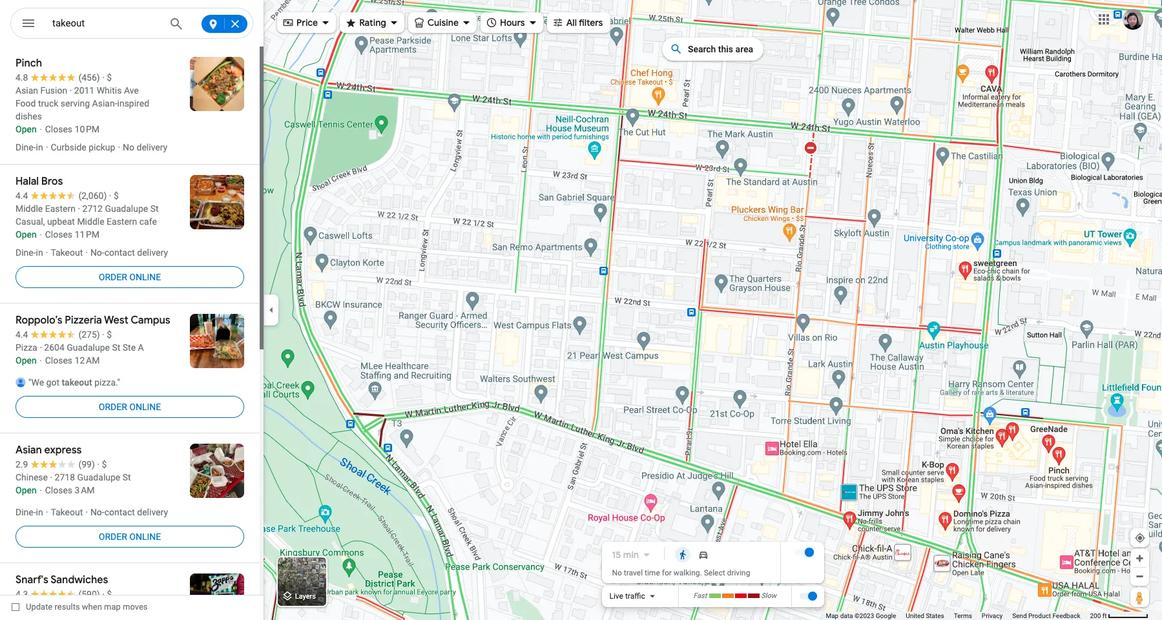 Task type: vqa. For each thing, say whether or not it's contained in the screenshot.
GMAIL
no



Task type: locate. For each thing, give the bounding box(es) containing it.
zoom in image
[[1135, 554, 1145, 563]]

0 vertical spatial order
[[99, 272, 127, 282]]

select
[[704, 569, 725, 578]]

product
[[1029, 613, 1051, 620]]

no
[[612, 569, 622, 578]]

turn off travel time tool image
[[805, 548, 814, 557]]

 Show traffic  checkbox
[[799, 591, 817, 602]]

map
[[826, 613, 839, 620]]

privacy button
[[982, 612, 1003, 620]]

price button
[[277, 8, 336, 37]]

1 order online from the top
[[99, 272, 161, 282]]

cuisine button
[[408, 8, 477, 37]]

none radio driving
[[693, 547, 714, 563]]

3 online from the top
[[129, 532, 161, 542]]

feedback
[[1053, 613, 1081, 620]]

15
[[612, 549, 621, 561]]

fast
[[693, 592, 707, 600]]


[[486, 15, 498, 29]]

states
[[926, 613, 945, 620]]

none radio up "no travel time for walking. select driving"
[[672, 547, 693, 563]]

send product feedback button
[[1013, 612, 1081, 620]]

footer
[[826, 612, 1090, 620]]

2 vertical spatial order online link
[[16, 521, 244, 552]]

area
[[736, 44, 753, 54]]

driving image
[[698, 550, 709, 560]]

live
[[610, 592, 624, 601]]

None field
[[52, 16, 160, 31]]

200
[[1090, 613, 1101, 620]]

15 min
[[612, 549, 639, 561]]

none radio right walking image on the right bottom
[[693, 547, 714, 563]]

order online link
[[16, 262, 244, 293], [16, 392, 244, 423], [16, 521, 244, 552]]

order
[[99, 272, 127, 282], [99, 402, 127, 412], [99, 532, 127, 542]]

live traffic option
[[610, 592, 645, 601]]

1 vertical spatial order online
[[99, 402, 161, 412]]

3 order online from the top
[[99, 532, 161, 542]]

order online
[[99, 272, 161, 282], [99, 402, 161, 412], [99, 532, 161, 542]]

layers
[[295, 593, 316, 601]]

2 vertical spatial order
[[99, 532, 127, 542]]

3 order from the top
[[99, 532, 127, 542]]

2 none radio from the left
[[693, 547, 714, 563]]


[[21, 14, 36, 32]]

 rating
[[345, 15, 386, 29]]

None radio
[[672, 547, 693, 563], [693, 547, 714, 563]]


[[345, 15, 357, 29]]

1 order from the top
[[99, 272, 127, 282]]

collapse side panel image
[[264, 303, 278, 317]]

0 vertical spatial order online
[[99, 272, 161, 282]]

2 order online from the top
[[99, 402, 161, 412]]

0 vertical spatial order online link
[[16, 262, 244, 293]]

footer containing map data ©2023 google
[[826, 612, 1090, 620]]

Turn off travel time tool checkbox
[[794, 548, 814, 557]]

walking.
[[674, 569, 702, 578]]

no travel time for walking. select driving
[[612, 569, 750, 578]]

1 vertical spatial online
[[129, 402, 161, 412]]

 all filters
[[552, 15, 603, 29]]

1 vertical spatial order
[[99, 402, 127, 412]]

 search field
[[10, 8, 253, 41]]

send
[[1013, 613, 1027, 620]]

show your location image
[[1135, 532, 1146, 544]]

2 online from the top
[[129, 402, 161, 412]]

2 vertical spatial order online
[[99, 532, 161, 542]]

Update results when map moves checkbox
[[12, 599, 148, 615]]

2 vertical spatial online
[[129, 532, 161, 542]]

united states button
[[906, 612, 945, 620]]

data
[[840, 613, 853, 620]]

1 none radio from the left
[[672, 547, 693, 563]]

1 vertical spatial order online link
[[16, 392, 244, 423]]

200 ft button
[[1090, 613, 1149, 620]]

0 vertical spatial online
[[129, 272, 161, 282]]

filters
[[579, 17, 603, 28]]

online
[[129, 272, 161, 282], [129, 402, 161, 412], [129, 532, 161, 542]]

zoom out image
[[1135, 572, 1145, 582]]



Task type: describe. For each thing, give the bounding box(es) containing it.
rating
[[359, 17, 386, 28]]

results
[[55, 602, 80, 612]]

traffic
[[625, 592, 645, 601]]

search this area button
[[662, 37, 764, 61]]

this
[[718, 44, 733, 54]]

show street view coverage image
[[1131, 588, 1149, 607]]

map
[[104, 602, 121, 612]]

1 order online link from the top
[[16, 262, 244, 293]]

cuisine
[[428, 17, 459, 28]]

time
[[645, 569, 660, 578]]


[[552, 15, 564, 29]]

1 online from the top
[[129, 272, 161, 282]]

walking image
[[678, 550, 688, 560]]

search
[[688, 44, 716, 54]]

slow
[[761, 592, 777, 600]]

 hours
[[486, 15, 525, 29]]

search this area
[[688, 44, 753, 54]]

moves
[[123, 602, 148, 612]]

united
[[906, 613, 925, 620]]

update
[[26, 602, 53, 612]]

©2023
[[855, 613, 874, 620]]

live traffic
[[610, 592, 645, 601]]

none radio walking
[[672, 547, 693, 563]]

hours
[[500, 17, 525, 28]]

 button
[[10, 8, 47, 41]]

all
[[566, 17, 577, 28]]

footer inside google maps element
[[826, 612, 1090, 620]]

ft
[[1103, 613, 1107, 620]]

results for takeout feed
[[0, 47, 264, 620]]

map data ©2023 google
[[826, 613, 896, 620]]

google account: michele murakami  
(michele.murakami@adept.ai) image
[[1123, 9, 1144, 29]]

google
[[876, 613, 896, 620]]

google maps element
[[0, 0, 1162, 620]]

min
[[623, 549, 639, 561]]

none field inside takeout field
[[52, 16, 160, 31]]

terms
[[954, 613, 972, 620]]

united states
[[906, 613, 945, 620]]

3 order online link from the top
[[16, 521, 244, 552]]

takeout field
[[10, 8, 253, 39]]

driving
[[727, 569, 750, 578]]

2 order online link from the top
[[16, 392, 244, 423]]

for
[[662, 569, 672, 578]]

15 min button
[[612, 547, 654, 563]]

privacy
[[982, 613, 1003, 620]]

send product feedback
[[1013, 613, 1081, 620]]

update results when map moves
[[26, 602, 148, 612]]

2 order from the top
[[99, 402, 127, 412]]

price
[[297, 17, 318, 28]]

200 ft
[[1090, 613, 1107, 620]]

travel
[[624, 569, 643, 578]]

when
[[82, 602, 102, 612]]

terms button
[[954, 612, 972, 620]]



